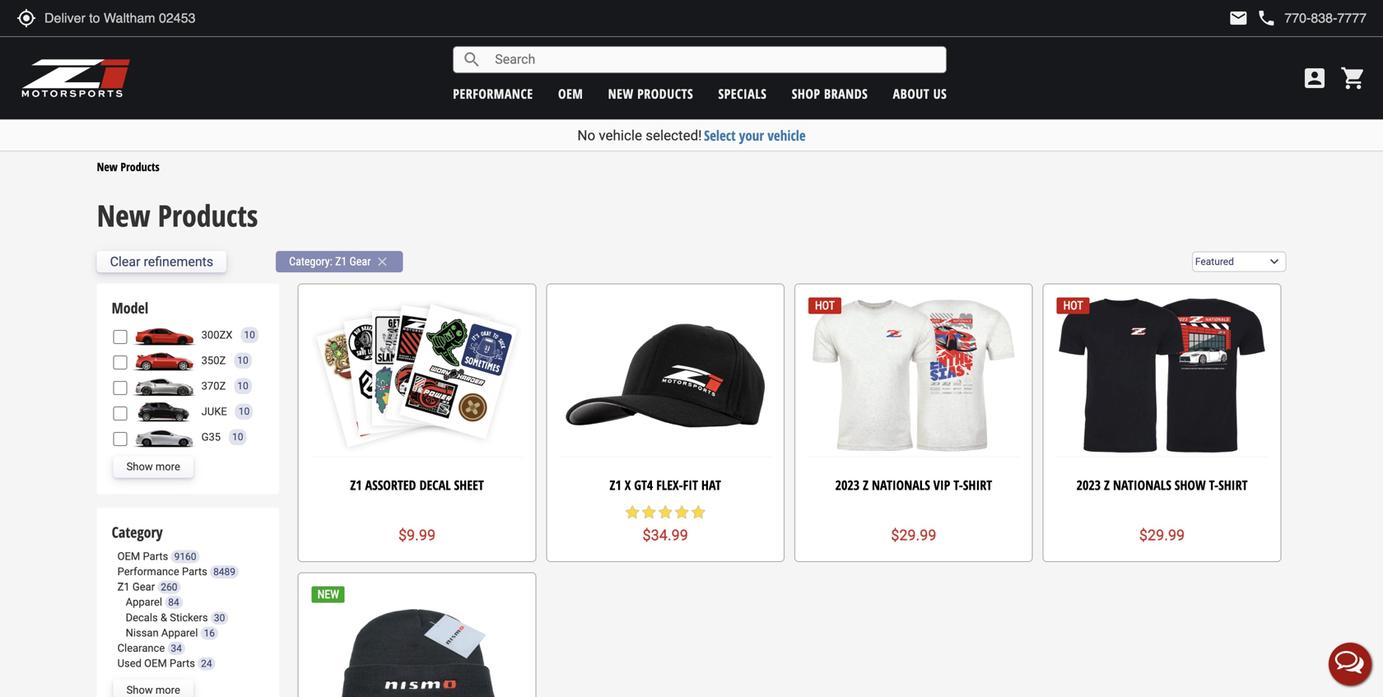 Task type: vqa. For each thing, say whether or not it's contained in the screenshot.


Task type: describe. For each thing, give the bounding box(es) containing it.
selected!
[[646, 127, 702, 144]]

account_box
[[1302, 65, 1329, 91]]

more for category
[[156, 684, 180, 697]]

t- for vip
[[954, 477, 964, 494]]

select
[[704, 126, 736, 145]]

1 new from the top
[[97, 159, 118, 175]]

370z
[[201, 380, 226, 392]]

z for 2023 z nationals show t-shirt
[[1105, 477, 1110, 494]]

shirt for 2023 z nationals show t-shirt
[[1219, 477, 1248, 494]]

1 vertical spatial apparel
[[161, 627, 198, 640]]

shopping_cart link
[[1337, 65, 1367, 91]]

gear inside category oem parts 9160 performance parts 8489 z1 gear 260 apparel 84 decals & stickers 30 nissan apparel 16 clearance 34 used oem parts 24
[[133, 581, 155, 594]]

x
[[625, 477, 631, 494]]

z for 2023 z nationals vip t-shirt
[[863, 477, 869, 494]]

2 vertical spatial parts
[[170, 658, 195, 670]]

show more for model
[[127, 461, 180, 473]]

performance
[[453, 85, 533, 103]]

vip
[[934, 477, 951, 494]]

about us link
[[893, 85, 947, 103]]

decal
[[420, 477, 451, 494]]

sheet
[[454, 477, 484, 494]]

1 vertical spatial show
[[1175, 477, 1206, 494]]

$29.99 for vip
[[891, 527, 937, 544]]

flex-
[[657, 477, 683, 494]]

model
[[112, 298, 148, 318]]

nationals for vip
[[872, 477, 931, 494]]

$29.99 for show
[[1140, 527, 1185, 544]]

account_box link
[[1298, 65, 1333, 91]]

show more button for category
[[113, 680, 193, 698]]

mail
[[1229, 8, 1249, 28]]

Search search field
[[482, 47, 947, 72]]

mail phone
[[1229, 8, 1277, 28]]

nationals for show
[[1114, 477, 1172, 494]]

vehicle inside the no vehicle selected! select your vehicle
[[599, 127, 643, 144]]

performance link
[[453, 85, 533, 103]]

0 vertical spatial parts
[[143, 551, 168, 563]]

nissan 300zx z32 1990 1991 1992 1993 1994 1995 1996 vg30dett vg30de twin turbo non turbo z1 motorsports image
[[131, 325, 197, 346]]

shop brands link
[[792, 85, 868, 103]]

t- for show
[[1210, 477, 1219, 494]]

assorted
[[365, 477, 416, 494]]

products
[[638, 85, 694, 103]]

nissan 350z z33 2003 2004 2005 2006 2007 2008 2009 vq35de 3.5l revup rev up vq35hr nismo z1 motorsports image
[[131, 350, 197, 372]]

260
[[161, 582, 178, 594]]

2023 for 2023 z nationals show t-shirt
[[1077, 477, 1101, 494]]

&
[[161, 612, 167, 624]]

shop
[[792, 85, 821, 103]]

new products
[[608, 85, 694, 103]]

stickers
[[170, 612, 208, 624]]

phone
[[1257, 8, 1277, 28]]

3 star from the left
[[657, 505, 674, 521]]

z1 assorted decal sheet
[[350, 477, 484, 494]]

2023 for 2023 z nationals vip t-shirt
[[836, 477, 860, 494]]

show more for category
[[127, 684, 180, 697]]

select your vehicle link
[[704, 126, 806, 145]]

new products link
[[97, 159, 160, 175]]

gt4
[[635, 477, 653, 494]]

z1 inside category: z1 gear close
[[335, 255, 347, 269]]

10 for 370z
[[237, 381, 249, 392]]

category oem parts 9160 performance parts 8489 z1 gear 260 apparel 84 decals & stickers 30 nissan apparel 16 clearance 34 used oem parts 24
[[112, 523, 236, 670]]

2 vertical spatial oem
[[144, 658, 167, 670]]

performance
[[117, 566, 179, 578]]

my_location
[[16, 8, 36, 28]]

300zx
[[201, 329, 233, 341]]

show for category
[[127, 684, 153, 697]]

9160
[[174, 551, 196, 563]]

z1 left 'assorted'
[[350, 477, 362, 494]]



Task type: locate. For each thing, give the bounding box(es) containing it.
2 horizontal spatial oem
[[558, 85, 583, 103]]

1 horizontal spatial z
[[1105, 477, 1110, 494]]

g35
[[201, 431, 221, 444]]

oem up no
[[558, 85, 583, 103]]

1 more from the top
[[156, 461, 180, 473]]

0 horizontal spatial z
[[863, 477, 869, 494]]

no
[[578, 127, 596, 144]]

1 vertical spatial show more button
[[113, 680, 193, 698]]

clear
[[110, 254, 140, 270]]

oem
[[558, 85, 583, 103], [117, 551, 140, 563], [144, 658, 167, 670]]

products
[[121, 159, 160, 175], [158, 195, 258, 236]]

0 vertical spatial show more button
[[113, 457, 193, 478]]

10 for 300zx
[[244, 330, 255, 341]]

new products link
[[608, 85, 694, 103]]

nissan juke 2011 2012 2013 2014 2015 2016 2017 vr38dett hr15de mr16ddt hr16de z1 motorsports image
[[131, 401, 197, 423]]

5 star from the left
[[690, 505, 707, 521]]

1 $29.99 from the left
[[891, 527, 937, 544]]

$9.99
[[399, 527, 436, 544]]

apparel up 34
[[161, 627, 198, 640]]

oem down 'clearance'
[[144, 658, 167, 670]]

show more
[[127, 461, 180, 473], [127, 684, 180, 697]]

vehicle
[[768, 126, 806, 145], [599, 127, 643, 144]]

show more down infiniti g35 coupe sedan v35 v36 skyline 2003 2004 2005 2006 2007 2008 3.5l vq35de revup rev up vq35hr z1 motorsports image
[[127, 461, 180, 473]]

your
[[740, 126, 765, 145]]

1 horizontal spatial shirt
[[1219, 477, 1248, 494]]

34
[[171, 643, 182, 655]]

search
[[462, 50, 482, 70]]

0 vertical spatial show more
[[127, 461, 180, 473]]

0 horizontal spatial gear
[[133, 581, 155, 594]]

2 t- from the left
[[1210, 477, 1219, 494]]

specials
[[719, 85, 767, 103]]

1 vertical spatial show more
[[127, 684, 180, 697]]

30
[[214, 613, 225, 624]]

$29.99 down the 2023 z nationals vip t-shirt
[[891, 527, 937, 544]]

84
[[168, 597, 179, 609]]

1 horizontal spatial vehicle
[[768, 126, 806, 145]]

show more down used
[[127, 684, 180, 697]]

10 right juke
[[239, 406, 250, 418]]

10 right 370z in the left of the page
[[237, 381, 249, 392]]

phone link
[[1257, 8, 1367, 28]]

used
[[117, 658, 142, 670]]

close
[[375, 255, 390, 269]]

0 vertical spatial products
[[121, 159, 160, 175]]

star
[[625, 505, 641, 521], [641, 505, 657, 521], [657, 505, 674, 521], [674, 505, 690, 521], [690, 505, 707, 521]]

0 vertical spatial show
[[127, 461, 153, 473]]

gear
[[350, 255, 371, 269], [133, 581, 155, 594]]

hat
[[702, 477, 721, 494]]

1 show more button from the top
[[113, 457, 193, 478]]

gear left close
[[350, 255, 371, 269]]

z
[[863, 477, 869, 494], [1105, 477, 1110, 494]]

nissan 370z z34 2009 2010 2011 2012 2013 2014 2015 2016 2017 2018 2019 3.7l vq37vhr vhr nismo z1 motorsports image
[[131, 376, 197, 397]]

1 shirt from the left
[[964, 477, 993, 494]]

show more button down infiniti g35 coupe sedan v35 v36 skyline 2003 2004 2005 2006 2007 2008 3.5l vq35de revup rev up vq35hr z1 motorsports image
[[113, 457, 193, 478]]

1 show more from the top
[[127, 461, 180, 473]]

0 horizontal spatial vehicle
[[599, 127, 643, 144]]

nissan
[[126, 627, 159, 640]]

parts up performance
[[143, 551, 168, 563]]

0 horizontal spatial $29.99
[[891, 527, 937, 544]]

1 horizontal spatial t-
[[1210, 477, 1219, 494]]

2 z from the left
[[1105, 477, 1110, 494]]

z1 down performance
[[117, 581, 130, 594]]

None checkbox
[[113, 330, 127, 344], [113, 381, 127, 395], [113, 432, 127, 446], [113, 330, 127, 344], [113, 381, 127, 395], [113, 432, 127, 446]]

0 horizontal spatial t-
[[954, 477, 964, 494]]

clear refinements
[[110, 254, 213, 270]]

decals
[[126, 612, 158, 624]]

more down 34
[[156, 684, 180, 697]]

apparel
[[126, 597, 162, 609], [161, 627, 198, 640]]

clearance
[[117, 642, 165, 655]]

new products
[[97, 159, 160, 175], [97, 195, 258, 236]]

1 horizontal spatial nationals
[[1114, 477, 1172, 494]]

parts down 34
[[170, 658, 195, 670]]

350z
[[201, 355, 226, 367]]

2 new products from the top
[[97, 195, 258, 236]]

2 new from the top
[[97, 195, 150, 236]]

1 z from the left
[[863, 477, 869, 494]]

nationals
[[872, 477, 931, 494], [1114, 477, 1172, 494]]

z1 left x
[[610, 477, 622, 494]]

0 vertical spatial oem
[[558, 85, 583, 103]]

10 right 300zx
[[244, 330, 255, 341]]

shirt for 2023 z nationals vip t-shirt
[[964, 477, 993, 494]]

us
[[934, 85, 947, 103]]

0 vertical spatial new
[[97, 159, 118, 175]]

shirt
[[964, 477, 993, 494], [1219, 477, 1248, 494]]

z1 right category:
[[335, 255, 347, 269]]

10
[[244, 330, 255, 341], [237, 355, 249, 367], [237, 381, 249, 392], [239, 406, 250, 418], [232, 432, 243, 443]]

16
[[204, 628, 215, 640]]

2023
[[836, 477, 860, 494], [1077, 477, 1101, 494]]

1 horizontal spatial gear
[[350, 255, 371, 269]]

0 horizontal spatial shirt
[[964, 477, 993, 494]]

category
[[112, 523, 163, 543]]

category:
[[289, 255, 333, 269]]

oem link
[[558, 85, 583, 103]]

show more button for model
[[113, 457, 193, 478]]

1 vertical spatial gear
[[133, 581, 155, 594]]

1 vertical spatial parts
[[182, 566, 207, 578]]

oem up performance
[[117, 551, 140, 563]]

24
[[201, 659, 212, 670]]

shopping_cart
[[1341, 65, 1367, 91]]

fit
[[683, 477, 698, 494]]

about
[[893, 85, 930, 103]]

10 right the 350z
[[237, 355, 249, 367]]

$34.99
[[643, 527, 689, 544]]

2 more from the top
[[156, 684, 180, 697]]

more for model
[[156, 461, 180, 473]]

1 horizontal spatial 2023
[[1077, 477, 1101, 494]]

vehicle right no
[[599, 127, 643, 144]]

z1 inside category oem parts 9160 performance parts 8489 z1 gear 260 apparel 84 decals & stickers 30 nissan apparel 16 clearance 34 used oem parts 24
[[117, 581, 130, 594]]

1 new products from the top
[[97, 159, 160, 175]]

specials link
[[719, 85, 767, 103]]

4 star from the left
[[674, 505, 690, 521]]

0 horizontal spatial 2023
[[836, 477, 860, 494]]

10 for g35
[[232, 432, 243, 443]]

t-
[[954, 477, 964, 494], [1210, 477, 1219, 494]]

1 star from the left
[[625, 505, 641, 521]]

parts
[[143, 551, 168, 563], [182, 566, 207, 578], [170, 658, 195, 670]]

1 horizontal spatial oem
[[144, 658, 167, 670]]

show more button down used
[[113, 680, 193, 698]]

0 vertical spatial new products
[[97, 159, 160, 175]]

1 t- from the left
[[954, 477, 964, 494]]

0 vertical spatial apparel
[[126, 597, 162, 609]]

1 vertical spatial new
[[97, 195, 150, 236]]

z1 x gt4 flex-fit hat
[[610, 477, 721, 494]]

1 vertical spatial new products
[[97, 195, 258, 236]]

gear down performance
[[133, 581, 155, 594]]

more
[[156, 461, 180, 473], [156, 684, 180, 697]]

category: z1 gear close
[[289, 255, 390, 269]]

show
[[127, 461, 153, 473], [1175, 477, 1206, 494], [127, 684, 153, 697]]

1 vertical spatial oem
[[117, 551, 140, 563]]

1 vertical spatial more
[[156, 684, 180, 697]]

None checkbox
[[113, 356, 127, 370], [113, 407, 127, 421], [113, 356, 127, 370], [113, 407, 127, 421]]

2 show more from the top
[[127, 684, 180, 697]]

0 horizontal spatial oem
[[117, 551, 140, 563]]

new
[[97, 159, 118, 175], [97, 195, 150, 236]]

refinements
[[144, 254, 213, 270]]

2 2023 from the left
[[1077, 477, 1101, 494]]

10 right "g35"
[[232, 432, 243, 443]]

shop brands
[[792, 85, 868, 103]]

mail link
[[1229, 8, 1249, 28]]

no vehicle selected! select your vehicle
[[578, 126, 806, 145]]

0 vertical spatial gear
[[350, 255, 371, 269]]

8489
[[213, 567, 236, 578]]

0 vertical spatial more
[[156, 461, 180, 473]]

show for model
[[127, 461, 153, 473]]

2 star from the left
[[641, 505, 657, 521]]

z1
[[335, 255, 347, 269], [350, 477, 362, 494], [610, 477, 622, 494], [117, 581, 130, 594]]

clear refinements button
[[97, 251, 227, 273]]

10 for 350z
[[237, 355, 249, 367]]

juke
[[201, 406, 227, 418]]

2 nationals from the left
[[1114, 477, 1172, 494]]

brands
[[825, 85, 868, 103]]

1 horizontal spatial $29.99
[[1140, 527, 1185, 544]]

star star star star star $34.99
[[625, 505, 707, 544]]

1 nationals from the left
[[872, 477, 931, 494]]

1 vertical spatial products
[[158, 195, 258, 236]]

new
[[608, 85, 634, 103]]

show more button
[[113, 457, 193, 478], [113, 680, 193, 698]]

2023 z nationals vip t-shirt
[[836, 477, 993, 494]]

10 for juke
[[239, 406, 250, 418]]

apparel up decals
[[126, 597, 162, 609]]

z1 motorsports logo image
[[21, 58, 131, 99]]

about us
[[893, 85, 947, 103]]

more down infiniti g35 coupe sedan v35 v36 skyline 2003 2004 2005 2006 2007 2008 3.5l vq35de revup rev up vq35hr z1 motorsports image
[[156, 461, 180, 473]]

2 vertical spatial show
[[127, 684, 153, 697]]

2023 z nationals show t-shirt
[[1077, 477, 1248, 494]]

2 show more button from the top
[[113, 680, 193, 698]]

0 horizontal spatial nationals
[[872, 477, 931, 494]]

parts down '9160'
[[182, 566, 207, 578]]

$29.99 down 2023 z nationals show t-shirt
[[1140, 527, 1185, 544]]

1 2023 from the left
[[836, 477, 860, 494]]

2 shirt from the left
[[1219, 477, 1248, 494]]

gear inside category: z1 gear close
[[350, 255, 371, 269]]

vehicle right "your" on the top right of page
[[768, 126, 806, 145]]

2 $29.99 from the left
[[1140, 527, 1185, 544]]

infiniti g35 coupe sedan v35 v36 skyline 2003 2004 2005 2006 2007 2008 3.5l vq35de revup rev up vq35hr z1 motorsports image
[[131, 427, 197, 448]]



